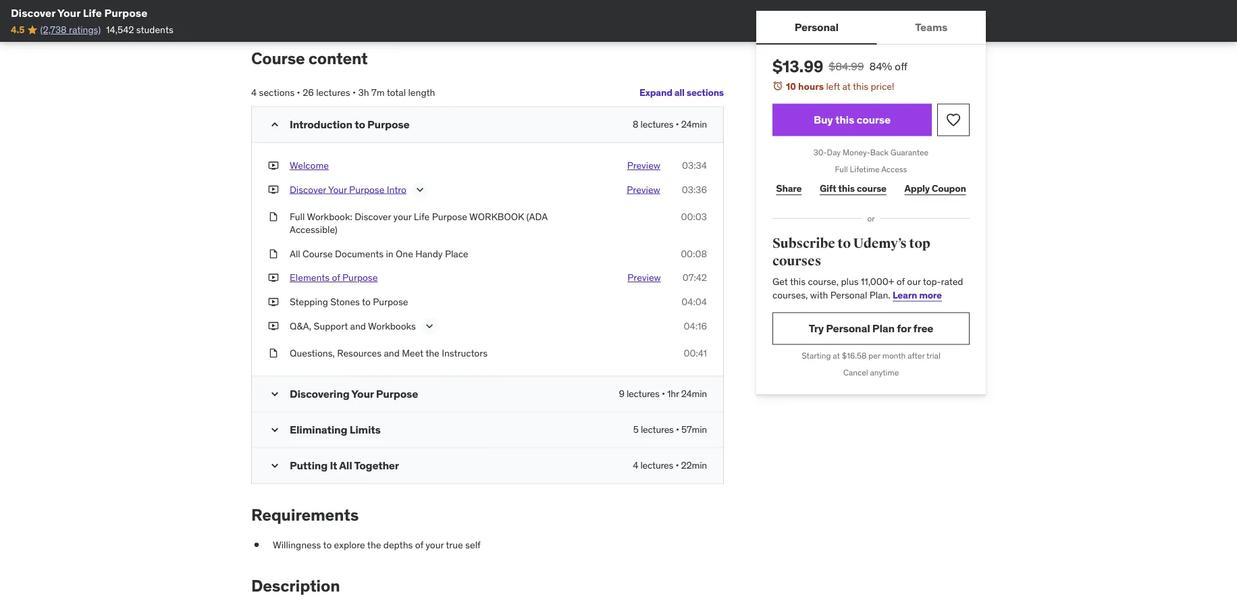 Task type: describe. For each thing, give the bounding box(es) containing it.
0 vertical spatial life
[[83, 6, 102, 20]]

learn
[[893, 289, 917, 301]]

courses,
[[773, 289, 808, 301]]

or
[[867, 213, 875, 224]]

discover inside full workbook: discover your life purpose workbook (ada accessible)
[[355, 210, 391, 222]]

elements of purpose
[[290, 272, 378, 284]]

life inside full workbook: discover your life purpose workbook (ada accessible)
[[414, 210, 430, 222]]

discovering
[[290, 387, 349, 400]]

discover your purpose intro
[[290, 183, 406, 195]]

cancel
[[843, 367, 868, 378]]

intro
[[387, 183, 406, 195]]

guarantee
[[891, 147, 929, 158]]

and for meet
[[384, 347, 400, 359]]

preview for 07:42
[[628, 272, 661, 284]]

stepping stones to purpose
[[290, 296, 408, 308]]

2 vertical spatial your
[[351, 387, 374, 400]]

welcome button
[[290, 159, 329, 172]]

full inside 30-day money-back guarantee full lifetime access
[[835, 164, 848, 174]]

discover your purpose intro button
[[290, 183, 406, 199]]

personal inside get this course, plus 11,000+ of our top-rated courses, with personal plan.
[[830, 289, 867, 301]]

• for putting it all together
[[676, 459, 679, 471]]

1 vertical spatial course
[[303, 248, 333, 260]]

3h 7m
[[358, 86, 385, 99]]

of for get this course, plus 11,000+ of our top-rated courses, with personal plan.
[[897, 275, 905, 288]]

get
[[773, 275, 788, 288]]

this for get
[[790, 275, 806, 288]]

2 sections from the left
[[259, 86, 295, 99]]

1 24min from the top
[[681, 118, 707, 130]]

questions,
[[290, 347, 335, 359]]

apply coupon button
[[901, 175, 970, 202]]

elements
[[290, 272, 330, 284]]

this for buy
[[835, 113, 854, 127]]

0 vertical spatial all
[[290, 248, 300, 260]]

all course documents in one handy place
[[290, 248, 468, 260]]

00:08
[[681, 248, 707, 260]]

$16.58
[[842, 350, 867, 361]]

month
[[882, 350, 906, 361]]

introduction to purpose
[[290, 117, 410, 131]]

00:41
[[684, 347, 707, 359]]

14,542 students
[[106, 24, 173, 36]]

per
[[869, 350, 880, 361]]

limits
[[350, 422, 381, 436]]

to for udemy's
[[838, 235, 851, 252]]

to for explore
[[323, 539, 332, 551]]

lectures for putting it all together
[[640, 459, 673, 471]]

with
[[810, 289, 828, 301]]

84%
[[869, 59, 892, 73]]

1hr
[[667, 388, 679, 400]]

lectures for introduction to purpose
[[641, 118, 673, 130]]

requirements
[[251, 505, 359, 525]]

this for gift
[[838, 182, 855, 194]]

this left the price!
[[853, 80, 868, 92]]

5 lectures • 57min
[[633, 423, 707, 436]]

$13.99
[[773, 56, 823, 76]]

elements of purpose button
[[290, 271, 378, 284]]

self
[[465, 539, 481, 551]]

students
[[136, 24, 173, 36]]

1 horizontal spatial all
[[339, 458, 352, 472]]

q&a, support and workbooks
[[290, 320, 416, 332]]

alarm image
[[773, 80, 783, 91]]

documents
[[335, 248, 384, 260]]

learn more
[[893, 289, 942, 301]]

8
[[633, 118, 638, 130]]

free
[[913, 321, 933, 335]]

all
[[674, 86, 685, 99]]

money-
[[843, 147, 870, 158]]

left
[[826, 80, 840, 92]]

discover for discover your purpose intro
[[290, 183, 326, 195]]

purpose down questions, resources and meet the instructors
[[376, 387, 418, 400]]

07:42
[[683, 272, 707, 284]]

buy this course
[[814, 113, 891, 127]]

personal button
[[756, 11, 877, 43]]

9
[[619, 388, 624, 400]]

1 horizontal spatial your
[[426, 539, 444, 551]]

day
[[827, 147, 841, 158]]

purpose up workbooks
[[373, 296, 408, 308]]

8 lectures • 24min
[[633, 118, 707, 130]]

lectures for eliminating limits
[[641, 423, 674, 436]]

get this course, plus 11,000+ of our top-rated courses, with personal plan.
[[773, 275, 963, 301]]

stones
[[330, 296, 360, 308]]

xsmall image for preview
[[268, 271, 279, 284]]

accessible)
[[290, 224, 338, 236]]

try personal plan for free link
[[773, 312, 970, 345]]

2 vertical spatial personal
[[826, 321, 870, 335]]

3 xsmall image from the top
[[268, 295, 279, 309]]

meet
[[402, 347, 423, 359]]

(2,738
[[40, 24, 67, 36]]

stepping
[[290, 296, 328, 308]]

workbook
[[469, 210, 524, 222]]

course,
[[808, 275, 839, 288]]

your for purpose
[[57, 6, 80, 20]]

your for intro
[[328, 183, 347, 195]]

plan.
[[870, 289, 890, 301]]

off
[[895, 59, 908, 73]]

trial
[[927, 350, 941, 361]]

4 sections • 26 lectures • 3h 7m total length
[[251, 86, 435, 99]]

support
[[314, 320, 348, 332]]

coupon
[[932, 182, 966, 194]]

apply
[[905, 182, 930, 194]]

30-day money-back guarantee full lifetime access
[[814, 147, 929, 174]]

small image for introduction
[[268, 118, 282, 131]]

questions, resources and meet the instructors
[[290, 347, 488, 359]]

0 vertical spatial at
[[842, 80, 851, 92]]

10 hours left at this price!
[[786, 80, 894, 92]]

• left 26
[[297, 86, 300, 99]]

your inside full workbook: discover your life purpose workbook (ada accessible)
[[393, 210, 412, 222]]

gift this course link
[[816, 175, 890, 202]]

small image for putting
[[268, 459, 282, 472]]

price!
[[871, 80, 894, 92]]

apply coupon
[[905, 182, 966, 194]]

show lecture description image
[[423, 319, 436, 333]]



Task type: locate. For each thing, give the bounding box(es) containing it.
• left 1hr
[[662, 388, 665, 400]]

and left 'meet'
[[384, 347, 400, 359]]

4 left 26
[[251, 86, 257, 99]]

of up stones
[[332, 272, 340, 284]]

xsmall image
[[268, 210, 279, 223], [268, 247, 279, 260], [268, 271, 279, 284], [268, 319, 279, 333], [268, 346, 279, 360], [251, 538, 262, 552]]

course content
[[251, 48, 368, 69]]

discover up 4.5
[[11, 6, 55, 20]]

putting it all together
[[290, 458, 399, 472]]

your up (2,738 ratings)
[[57, 6, 80, 20]]

0 vertical spatial your
[[57, 6, 80, 20]]

discover
[[11, 6, 55, 20], [290, 183, 326, 195], [355, 210, 391, 222]]

plan
[[872, 321, 895, 335]]

0 horizontal spatial your
[[393, 210, 412, 222]]

preview for 03:36
[[627, 183, 660, 195]]

1 vertical spatial personal
[[830, 289, 867, 301]]

small image left the introduction
[[268, 118, 282, 131]]

1 vertical spatial the
[[367, 539, 381, 551]]

0 horizontal spatial full
[[290, 210, 305, 222]]

description
[[251, 575, 340, 595]]

purpose inside button
[[349, 183, 384, 195]]

1 horizontal spatial the
[[426, 347, 439, 359]]

of inside get this course, plus 11,000+ of our top-rated courses, with personal plan.
[[897, 275, 905, 288]]

4.5
[[11, 24, 24, 36]]

0 vertical spatial small image
[[268, 118, 282, 131]]

1 vertical spatial discover
[[290, 183, 326, 195]]

udemy's
[[853, 235, 907, 252]]

workbooks
[[368, 320, 416, 332]]

course
[[251, 48, 305, 69], [303, 248, 333, 260]]

24min right 1hr
[[681, 388, 707, 400]]

• for discovering your purpose
[[662, 388, 665, 400]]

0 horizontal spatial of
[[332, 272, 340, 284]]

tab list containing personal
[[756, 11, 986, 45]]

subscribe
[[773, 235, 835, 252]]

1 vertical spatial course
[[857, 182, 887, 194]]

at
[[842, 80, 851, 92], [833, 350, 840, 361]]

1 vertical spatial preview
[[627, 183, 660, 195]]

24min down expand all sections dropdown button
[[681, 118, 707, 130]]

small image
[[268, 423, 282, 437]]

teams button
[[877, 11, 986, 43]]

to inside subscribe to udemy's top courses
[[838, 235, 851, 252]]

this inside the buy this course button
[[835, 113, 854, 127]]

ratings)
[[69, 24, 101, 36]]

resources
[[337, 347, 382, 359]]

2 horizontal spatial of
[[897, 275, 905, 288]]

true
[[446, 539, 463, 551]]

04:16
[[684, 320, 707, 332]]

at left $16.58
[[833, 350, 840, 361]]

length
[[408, 86, 435, 99]]

purpose
[[104, 6, 147, 20], [367, 117, 410, 131], [349, 183, 384, 195], [432, 210, 467, 222], [342, 272, 378, 284], [373, 296, 408, 308], [376, 387, 418, 400]]

0 vertical spatial full
[[835, 164, 848, 174]]

this
[[853, 80, 868, 92], [835, 113, 854, 127], [838, 182, 855, 194], [790, 275, 806, 288]]

xsmall image for 00:08
[[268, 247, 279, 260]]

total
[[387, 86, 406, 99]]

courses
[[773, 253, 821, 269]]

4 lectures • 22min
[[633, 459, 707, 471]]

purpose inside full workbook: discover your life purpose workbook (ada accessible)
[[432, 210, 467, 222]]

10
[[786, 80, 796, 92]]

sections left 26
[[259, 86, 295, 99]]

buy
[[814, 113, 833, 127]]

teams
[[915, 20, 948, 34]]

03:34
[[682, 159, 707, 171]]

11,000+
[[861, 275, 894, 288]]

xsmall image for 00:41
[[268, 346, 279, 360]]

back
[[870, 147, 889, 158]]

hours
[[798, 80, 824, 92]]

0 horizontal spatial 4
[[251, 86, 257, 99]]

full up accessible)
[[290, 210, 305, 222]]

purpose down total
[[367, 117, 410, 131]]

4 down 5
[[633, 459, 638, 471]]

1 vertical spatial your
[[328, 183, 347, 195]]

0 vertical spatial course
[[857, 113, 891, 127]]

top
[[909, 235, 930, 252]]

small image
[[268, 118, 282, 131], [268, 387, 282, 401], [268, 459, 282, 472]]

your down intro at the left
[[393, 210, 412, 222]]

small image up small image
[[268, 387, 282, 401]]

all right the it
[[339, 458, 352, 472]]

tab list
[[756, 11, 986, 45]]

2 vertical spatial discover
[[355, 210, 391, 222]]

• for introduction to purpose
[[676, 118, 679, 130]]

1 vertical spatial at
[[833, 350, 840, 361]]

learn more link
[[893, 289, 942, 301]]

sections inside dropdown button
[[687, 86, 724, 99]]

personal
[[795, 20, 839, 34], [830, 289, 867, 301], [826, 321, 870, 335]]

depths
[[383, 539, 413, 551]]

xsmall image for 04:16
[[268, 319, 279, 333]]

1 vertical spatial 4
[[633, 459, 638, 471]]

and down stepping stones to purpose
[[350, 320, 366, 332]]

this right buy
[[835, 113, 854, 127]]

lectures right 5
[[641, 423, 674, 436]]

• left 22min at bottom right
[[676, 459, 679, 471]]

the right 'meet'
[[426, 347, 439, 359]]

• left 3h 7m
[[352, 86, 356, 99]]

2 small image from the top
[[268, 387, 282, 401]]

• down expand all sections dropdown button
[[676, 118, 679, 130]]

xsmall image for 03:36
[[268, 183, 279, 196]]

lectures right 26
[[316, 86, 350, 99]]

life
[[83, 6, 102, 20], [414, 210, 430, 222]]

0 vertical spatial 4
[[251, 86, 257, 99]]

personal up $16.58
[[826, 321, 870, 335]]

1 horizontal spatial life
[[414, 210, 430, 222]]

1 horizontal spatial your
[[328, 183, 347, 195]]

0 vertical spatial your
[[393, 210, 412, 222]]

all up elements
[[290, 248, 300, 260]]

course for buy this course
[[857, 113, 891, 127]]

handy
[[415, 248, 443, 260]]

2 xsmall image from the top
[[268, 183, 279, 196]]

2 vertical spatial xsmall image
[[268, 295, 279, 309]]

1 vertical spatial 24min
[[681, 388, 707, 400]]

(ada
[[526, 210, 548, 222]]

show lecture description image
[[413, 183, 427, 196]]

to left explore
[[323, 539, 332, 551]]

full inside full workbook: discover your life purpose workbook (ada accessible)
[[290, 210, 305, 222]]

lectures for discovering your purpose
[[627, 388, 660, 400]]

1 horizontal spatial discover
[[290, 183, 326, 195]]

of right depths in the left of the page
[[415, 539, 423, 551]]

to down 3h 7m
[[355, 117, 365, 131]]

together
[[354, 458, 399, 472]]

course inside button
[[857, 113, 891, 127]]

(2,738 ratings)
[[40, 24, 101, 36]]

eliminating
[[290, 422, 347, 436]]

and for workbooks
[[350, 320, 366, 332]]

03:36
[[682, 183, 707, 195]]

lectures left 22min at bottom right
[[640, 459, 673, 471]]

2 horizontal spatial discover
[[355, 210, 391, 222]]

lectures
[[316, 86, 350, 99], [641, 118, 673, 130], [627, 388, 660, 400], [641, 423, 674, 436], [640, 459, 673, 471]]

0 horizontal spatial the
[[367, 539, 381, 551]]

$13.99 $84.99 84% off
[[773, 56, 908, 76]]

1 vertical spatial life
[[414, 210, 430, 222]]

0 horizontal spatial at
[[833, 350, 840, 361]]

1 vertical spatial and
[[384, 347, 400, 359]]

subscribe to udemy's top courses
[[773, 235, 930, 269]]

course down accessible)
[[303, 248, 333, 260]]

try personal plan for free
[[809, 321, 933, 335]]

of
[[332, 272, 340, 284], [897, 275, 905, 288], [415, 539, 423, 551]]

0 vertical spatial discover
[[11, 6, 55, 20]]

our
[[907, 275, 921, 288]]

9 lectures • 1hr 24min
[[619, 388, 707, 400]]

access
[[881, 164, 907, 174]]

after
[[908, 350, 925, 361]]

14,542
[[106, 24, 134, 36]]

1 vertical spatial your
[[426, 539, 444, 551]]

0 vertical spatial the
[[426, 347, 439, 359]]

00:03
[[681, 210, 707, 222]]

personal down plus
[[830, 289, 867, 301]]

full
[[835, 164, 848, 174], [290, 210, 305, 222]]

and
[[350, 320, 366, 332], [384, 347, 400, 359]]

2 vertical spatial small image
[[268, 459, 282, 472]]

0 horizontal spatial discover
[[11, 6, 55, 20]]

1 vertical spatial small image
[[268, 387, 282, 401]]

0 vertical spatial and
[[350, 320, 366, 332]]

small image for discovering
[[268, 387, 282, 401]]

it
[[330, 458, 337, 472]]

57min
[[681, 423, 707, 436]]

1 xsmall image from the top
[[268, 159, 279, 172]]

0 horizontal spatial and
[[350, 320, 366, 332]]

course for gift this course
[[857, 182, 887, 194]]

rated
[[941, 275, 963, 288]]

24min
[[681, 118, 707, 130], [681, 388, 707, 400]]

gift this course
[[820, 182, 887, 194]]

30-
[[814, 147, 827, 158]]

at inside "starting at $16.58 per month after trial cancel anytime"
[[833, 350, 840, 361]]

wishlist image
[[945, 112, 962, 128]]

purpose down the documents
[[342, 272, 378, 284]]

discover inside button
[[290, 183, 326, 195]]

• for eliminating limits
[[676, 423, 679, 436]]

discover for discover your life purpose
[[11, 6, 55, 20]]

1 horizontal spatial sections
[[687, 86, 724, 99]]

this inside get this course, plus 11,000+ of our top-rated courses, with personal plan.
[[790, 275, 806, 288]]

0 horizontal spatial life
[[83, 6, 102, 20]]

personal inside button
[[795, 20, 839, 34]]

2 horizontal spatial your
[[351, 387, 374, 400]]

of inside button
[[332, 272, 340, 284]]

plus
[[841, 275, 859, 288]]

discover down the welcome button
[[290, 183, 326, 195]]

putting
[[290, 458, 328, 472]]

4 for 4 lectures • 22min
[[633, 459, 638, 471]]

your up workbook:
[[328, 183, 347, 195]]

share
[[776, 182, 802, 194]]

1 horizontal spatial and
[[384, 347, 400, 359]]

preview down 8 at the right top
[[627, 159, 660, 171]]

expand all sections button
[[639, 79, 724, 106]]

purpose inside button
[[342, 272, 378, 284]]

0 vertical spatial course
[[251, 48, 305, 69]]

2 24min from the top
[[681, 388, 707, 400]]

1 sections from the left
[[687, 86, 724, 99]]

gift
[[820, 182, 836, 194]]

more
[[919, 289, 942, 301]]

preview left 03:36
[[627, 183, 660, 195]]

• left 57min
[[676, 423, 679, 436]]

purpose up 14,542
[[104, 6, 147, 20]]

xsmall image for 03:34
[[268, 159, 279, 172]]

to left udemy's
[[838, 235, 851, 252]]

welcome
[[290, 159, 329, 171]]

1 vertical spatial xsmall image
[[268, 183, 279, 196]]

lectures right 9
[[627, 388, 660, 400]]

1 horizontal spatial of
[[415, 539, 423, 551]]

this up courses,
[[790, 275, 806, 288]]

expand all sections
[[639, 86, 724, 99]]

your inside button
[[328, 183, 347, 195]]

0 horizontal spatial your
[[57, 6, 80, 20]]

4 for 4 sections • 26 lectures • 3h 7m total length
[[251, 86, 257, 99]]

discover your life purpose
[[11, 6, 147, 20]]

course up 26
[[251, 48, 305, 69]]

sections right all
[[687, 86, 724, 99]]

preview for 03:34
[[627, 159, 660, 171]]

content
[[308, 48, 368, 69]]

top-
[[923, 275, 941, 288]]

1 small image from the top
[[268, 118, 282, 131]]

$84.99
[[829, 59, 864, 73]]

1 course from the top
[[857, 113, 891, 127]]

2 vertical spatial preview
[[628, 272, 661, 284]]

this right the gift
[[838, 182, 855, 194]]

willingness to explore the depths of your true self
[[273, 539, 481, 551]]

3 small image from the top
[[268, 459, 282, 472]]

preview left 07:42
[[628, 272, 661, 284]]

buy this course button
[[773, 104, 932, 136]]

0 vertical spatial 24min
[[681, 118, 707, 130]]

1 horizontal spatial at
[[842, 80, 851, 92]]

to right stones
[[362, 296, 371, 308]]

your left true
[[426, 539, 444, 551]]

small image left putting at the bottom of the page
[[268, 459, 282, 472]]

life up ratings)
[[83, 6, 102, 20]]

4
[[251, 86, 257, 99], [633, 459, 638, 471]]

personal up the $13.99 at the right top
[[795, 20, 839, 34]]

purpose up "place"
[[432, 210, 467, 222]]

26
[[303, 86, 314, 99]]

to for purpose
[[355, 117, 365, 131]]

the
[[426, 347, 439, 359], [367, 539, 381, 551]]

your up limits
[[351, 387, 374, 400]]

0 horizontal spatial all
[[290, 248, 300, 260]]

1 horizontal spatial full
[[835, 164, 848, 174]]

0 vertical spatial personal
[[795, 20, 839, 34]]

discover down "discover your purpose intro" button
[[355, 210, 391, 222]]

of left our
[[897, 275, 905, 288]]

full down day
[[835, 164, 848, 174]]

0 vertical spatial preview
[[627, 159, 660, 171]]

course up back
[[857, 113, 891, 127]]

0 vertical spatial xsmall image
[[268, 159, 279, 172]]

lectures right 8 at the right top
[[641, 118, 673, 130]]

xsmall image
[[268, 159, 279, 172], [268, 183, 279, 196], [268, 295, 279, 309]]

1 vertical spatial all
[[339, 458, 352, 472]]

0 horizontal spatial sections
[[259, 86, 295, 99]]

for
[[897, 321, 911, 335]]

1 vertical spatial full
[[290, 210, 305, 222]]

course down lifetime
[[857, 182, 887, 194]]

the left depths in the left of the page
[[367, 539, 381, 551]]

of for willingness to explore the depths of your true self
[[415, 539, 423, 551]]

your
[[57, 6, 80, 20], [328, 183, 347, 195], [351, 387, 374, 400]]

purpose left intro at the left
[[349, 183, 384, 195]]

2 course from the top
[[857, 182, 887, 194]]

at right left
[[842, 80, 851, 92]]

workbook:
[[307, 210, 352, 222]]

life down show lecture description icon
[[414, 210, 430, 222]]

1 horizontal spatial 4
[[633, 459, 638, 471]]

willingness
[[273, 539, 321, 551]]

this inside gift this course link
[[838, 182, 855, 194]]



Task type: vqa. For each thing, say whether or not it's contained in the screenshot.
the top your
yes



